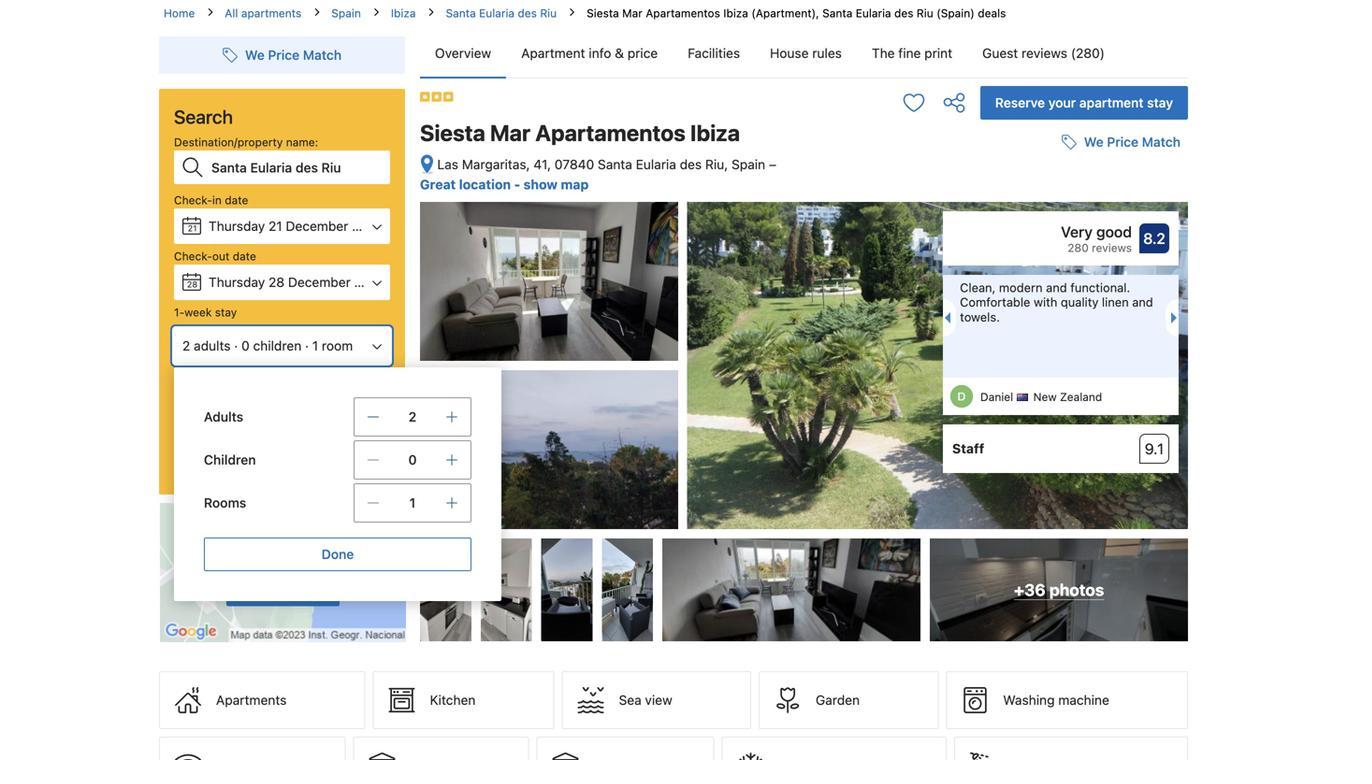 Task type: describe. For each thing, give the bounding box(es) containing it.
with
[[1034, 295, 1058, 309]]

clean,
[[960, 281, 996, 295]]

1 horizontal spatial 21
[[269, 218, 282, 234]]

sea
[[619, 693, 642, 708]]

travelling
[[210, 401, 259, 414]]

new zealand
[[1033, 391, 1102, 404]]

thursday for thursday 21 december 2023
[[209, 218, 265, 234]]

great location - show map button
[[420, 177, 589, 192]]

guest
[[982, 45, 1018, 61]]

siesta for siesta mar apartamentos ibiza
[[420, 120, 485, 146]]

1 inside 2 adults · 0 children · 1 room dropdown button
[[312, 338, 318, 354]]

(spain)
[[937, 7, 975, 20]]

-
[[514, 177, 520, 192]]

the fine print
[[872, 45, 952, 61]]

children
[[204, 452, 256, 468]]

all apartments
[[225, 7, 301, 20]]

the fine print link
[[857, 29, 967, 78]]

home
[[164, 7, 195, 20]]

done
[[322, 547, 354, 562]]

functional.
[[1070, 281, 1130, 295]]

mar for siesta mar apartamentos ibiza
[[490, 120, 531, 146]]

december for 21
[[286, 218, 348, 234]]

check-in date
[[174, 194, 248, 207]]

house rules
[[770, 45, 842, 61]]

ibiza for siesta mar apartamentos ibiza (apartment), santa eularia des riu (spain) deals
[[723, 7, 748, 20]]

great
[[420, 177, 456, 192]]

1 horizontal spatial and
[[1132, 295, 1153, 309]]

overview link
[[420, 29, 506, 78]]

kitchen button
[[373, 672, 554, 730]]

0 horizontal spatial 21
[[188, 224, 197, 233]]

1-week stay
[[174, 306, 237, 319]]

stay inside 'reserve your apartment stay' button
[[1147, 95, 1173, 110]]

print
[[925, 45, 952, 61]]

siesta for siesta mar apartamentos ibiza (apartment), santa eularia des riu (spain) deals
[[587, 7, 619, 20]]

2 horizontal spatial des
[[894, 7, 914, 20]]

2023 for thursday 21 december 2023
[[352, 218, 384, 234]]

comfortable
[[960, 295, 1030, 309]]

your
[[1049, 95, 1076, 110]]

2 horizontal spatial santa
[[822, 7, 853, 20]]

new
[[1033, 391, 1057, 404]]

week
[[184, 306, 212, 319]]

check-out date
[[174, 250, 256, 263]]

scored 8.2 element
[[1139, 224, 1169, 254]]

adults
[[204, 409, 243, 425]]

home link
[[164, 5, 195, 22]]

siesta mar apartamentos ibiza (apartment), santa eularia des riu (spain) deals
[[587, 7, 1006, 20]]

machine
[[1058, 693, 1109, 708]]

+36 photos link
[[930, 539, 1188, 642]]

room
[[322, 338, 353, 354]]

out
[[212, 250, 230, 263]]

quality
[[1061, 295, 1099, 309]]

photos
[[1050, 581, 1104, 600]]

&
[[615, 45, 624, 61]]

previous image
[[939, 313, 951, 324]]

reviews inside very good 280 reviews
[[1092, 241, 1132, 255]]

i'm
[[191, 401, 207, 414]]

1 · from the left
[[234, 338, 238, 354]]

+36
[[1014, 581, 1046, 600]]

overview
[[435, 45, 491, 61]]

riu,
[[705, 157, 728, 172]]

we price match inside search section
[[245, 47, 342, 63]]

info
[[589, 45, 611, 61]]

margaritas,
[[462, 157, 530, 172]]

facilities
[[688, 45, 740, 61]]

clean, modern and functional. comfortable with quality linen and towels.
[[960, 281, 1153, 324]]

very good 280 reviews
[[1061, 223, 1132, 255]]

reserve
[[995, 95, 1045, 110]]

fine
[[898, 45, 921, 61]]

(apartment),
[[751, 7, 819, 20]]

apartments
[[216, 693, 287, 708]]

41,
[[534, 157, 551, 172]]

check- for in
[[174, 194, 212, 207]]

name:
[[286, 136, 318, 149]]

destination/property
[[174, 136, 283, 149]]

search section
[[152, 22, 501, 644]]

price
[[628, 45, 658, 61]]

des inside las margaritas, 41, 07840 santa eularia des riu, spain – great location - show map
[[680, 157, 702, 172]]

2023 for thursday 28 december 2023
[[354, 275, 386, 290]]

0 horizontal spatial and
[[1046, 281, 1067, 295]]

2 horizontal spatial eularia
[[856, 7, 891, 20]]

siesta mar apartamentos ibiza (apartment), santa eularia des riu (spain) deals link
[[587, 7, 1006, 20]]

guest reviews (280) link
[[967, 29, 1120, 78]]

rated very good element
[[952, 221, 1132, 243]]

siesta mar apartamentos ibiza
[[420, 120, 740, 146]]

all apartments link
[[225, 5, 301, 22]]

map
[[561, 177, 589, 192]]

apartments
[[241, 7, 301, 20]]

guest reviews (280)
[[982, 45, 1105, 61]]

santa eularia des riu link
[[446, 5, 557, 22]]

2 adults · 0 children · 1 room
[[182, 338, 353, 354]]

view
[[645, 693, 672, 708]]

rules
[[812, 45, 842, 61]]

1 vertical spatial 0
[[408, 452, 417, 468]]

washing machine
[[1003, 693, 1109, 708]]

eularia inside las margaritas, 41, 07840 santa eularia des riu, spain – great location - show map
[[636, 157, 676, 172]]



Task type: vqa. For each thing, say whether or not it's contained in the screenshot.
the right "ticket"
no



Task type: locate. For each thing, give the bounding box(es) containing it.
0 vertical spatial match
[[303, 47, 342, 63]]

·
[[234, 338, 238, 354], [305, 338, 309, 354]]

december down thursday 21 december 2023
[[288, 275, 351, 290]]

mar
[[622, 7, 643, 20], [490, 120, 531, 146]]

click to open map view image
[[420, 154, 434, 176]]

28 up week
[[187, 280, 198, 290]]

check- up week
[[174, 250, 212, 263]]

reserve your apartment stay button
[[980, 86, 1188, 120]]

apartamentos up facilities
[[646, 7, 720, 20]]

good
[[1096, 223, 1132, 241]]

las margaritas, 41, 07840 santa eularia des riu, spain – great location - show map
[[420, 157, 776, 192]]

eularia up overview
[[479, 7, 515, 20]]

search
[[174, 106, 233, 128]]

07840
[[555, 157, 594, 172]]

0 horizontal spatial price
[[268, 47, 300, 63]]

21 down check-in date at left top
[[188, 224, 197, 233]]

ibiza link
[[391, 5, 416, 22]]

1 vertical spatial we price match button
[[1054, 126, 1188, 159]]

0 vertical spatial 1
[[312, 338, 318, 354]]

1 horizontal spatial eularia
[[636, 157, 676, 172]]

1 horizontal spatial we price match
[[1084, 134, 1181, 150]]

0 horizontal spatial 28
[[187, 280, 198, 290]]

1 vertical spatial we
[[1084, 134, 1104, 150]]

1 horizontal spatial we price match button
[[1054, 126, 1188, 159]]

spain link
[[331, 5, 361, 22]]

sea view
[[619, 693, 672, 708]]

rooms
[[204, 495, 246, 511]]

done button
[[204, 538, 472, 572]]

sea view button
[[562, 672, 751, 730]]

2 adults · 0 children · 1 room button
[[174, 328, 390, 364]]

2023 down thursday 21 december 2023
[[354, 275, 386, 290]]

stay inside search section
[[215, 306, 237, 319]]

0 horizontal spatial 0
[[241, 338, 250, 354]]

0 horizontal spatial ·
[[234, 338, 238, 354]]

1 horizontal spatial spain
[[732, 157, 765, 172]]

0 vertical spatial we price match
[[245, 47, 342, 63]]

thursday down the in
[[209, 218, 265, 234]]

we price match button down apartment
[[1054, 126, 1188, 159]]

2 · from the left
[[305, 338, 309, 354]]

–
[[769, 157, 776, 172]]

0 vertical spatial 0
[[241, 338, 250, 354]]

1 horizontal spatial we
[[1084, 134, 1104, 150]]

1 vertical spatial 2023
[[354, 275, 386, 290]]

santa up rules
[[822, 7, 853, 20]]

check- up check-out date
[[174, 194, 212, 207]]

1 vertical spatial thursday
[[209, 275, 265, 290]]

21
[[269, 218, 282, 234], [188, 224, 197, 233]]

modern
[[999, 281, 1043, 295]]

kitchen
[[430, 693, 476, 708]]

9.1
[[1145, 440, 1164, 458]]

des up fine
[[894, 7, 914, 20]]

des
[[518, 7, 537, 20], [894, 7, 914, 20], [680, 157, 702, 172]]

0 horizontal spatial 2
[[182, 338, 190, 354]]

and right "linen"
[[1132, 295, 1153, 309]]

siesta
[[587, 7, 619, 20], [420, 120, 485, 146]]

zealand
[[1060, 391, 1102, 404]]

eularia up the
[[856, 7, 891, 20]]

garden
[[816, 693, 860, 708]]

21 up thursday 28 december 2023
[[269, 218, 282, 234]]

date for check-out date
[[233, 250, 256, 263]]

0 horizontal spatial we price match button
[[215, 38, 349, 72]]

apartment info & price link
[[506, 29, 673, 78]]

1 horizontal spatial santa
[[598, 157, 632, 172]]

1 left room at the left of page
[[312, 338, 318, 354]]

apartamentos up las margaritas, 41, 07840 santa eularia des riu, spain – great location - show map
[[535, 120, 686, 146]]

siesta up info
[[587, 7, 619, 20]]

1 thursday from the top
[[209, 218, 265, 234]]

1 vertical spatial reviews
[[1092, 241, 1132, 255]]

1 vertical spatial price
[[1107, 134, 1139, 150]]

0 horizontal spatial stay
[[215, 306, 237, 319]]

2 for 2
[[409, 409, 417, 425]]

2 inside dropdown button
[[182, 338, 190, 354]]

check-
[[174, 194, 212, 207], [174, 250, 212, 263]]

staff
[[952, 441, 984, 457]]

0 vertical spatial spain
[[331, 7, 361, 20]]

december for 28
[[288, 275, 351, 290]]

thursday 21 december 2023
[[209, 218, 384, 234]]

we down all apartments "link"
[[245, 47, 265, 63]]

reviews left "(280)"
[[1022, 45, 1067, 61]]

mar up margaritas,
[[490, 120, 531, 146]]

1 horizontal spatial match
[[1142, 134, 1181, 150]]

0 horizontal spatial siesta
[[420, 120, 485, 146]]

deals
[[978, 7, 1006, 20]]

0 horizontal spatial mar
[[490, 120, 531, 146]]

reviews down "good"
[[1092, 241, 1132, 255]]

washing machine button
[[946, 672, 1188, 730]]

date right the in
[[225, 194, 248, 207]]

price down apartments
[[268, 47, 300, 63]]

8.2
[[1143, 230, 1166, 248]]

thursday down out
[[209, 275, 265, 290]]

0 vertical spatial stay
[[1147, 95, 1173, 110]]

0 horizontal spatial 1
[[312, 338, 318, 354]]

0 horizontal spatial we price match
[[245, 47, 342, 63]]

work
[[280, 401, 305, 414]]

ibiza up riu,
[[690, 120, 740, 146]]

1
[[312, 338, 318, 354], [409, 495, 416, 511]]

santa right 07840
[[598, 157, 632, 172]]

0 vertical spatial apartamentos
[[646, 7, 720, 20]]

santa inside las margaritas, 41, 07840 santa eularia des riu, spain – great location - show map
[[598, 157, 632, 172]]

stay right week
[[215, 306, 237, 319]]

0 horizontal spatial reviews
[[1022, 45, 1067, 61]]

0 vertical spatial december
[[286, 218, 348, 234]]

0 vertical spatial date
[[225, 194, 248, 207]]

house rules link
[[755, 29, 857, 78]]

Where are you going? field
[[204, 151, 390, 184]]

1 vertical spatial siesta
[[420, 120, 485, 146]]

des left riu,
[[680, 157, 702, 172]]

riu up apartment
[[540, 7, 557, 20]]

1 check- from the top
[[174, 194, 212, 207]]

and up with
[[1046, 281, 1067, 295]]

apartment
[[521, 45, 585, 61]]

apartment info & price
[[521, 45, 658, 61]]

2023 up thursday 28 december 2023
[[352, 218, 384, 234]]

280
[[1068, 241, 1089, 255]]

1 vertical spatial match
[[1142, 134, 1181, 150]]

the
[[872, 45, 895, 61]]

1 vertical spatial 2
[[409, 409, 417, 425]]

facilities link
[[673, 29, 755, 78]]

1 vertical spatial spain
[[732, 157, 765, 172]]

we inside search section
[[245, 47, 265, 63]]

thursday for thursday 28 december 2023
[[209, 275, 265, 290]]

date
[[225, 194, 248, 207], [233, 250, 256, 263]]

reserve your apartment stay
[[995, 95, 1173, 110]]

riu left (spain)
[[917, 7, 933, 20]]

1 horizontal spatial ·
[[305, 338, 309, 354]]

0 vertical spatial thursday
[[209, 218, 265, 234]]

1 vertical spatial check-
[[174, 250, 212, 263]]

ibiza up facilities
[[723, 7, 748, 20]]

apartamentos for siesta mar apartamentos ibiza (apartment), santa eularia des riu (spain) deals
[[646, 7, 720, 20]]

i'm travelling for work
[[191, 401, 305, 414]]

1 horizontal spatial price
[[1107, 134, 1139, 150]]

match for the rightmost we price match dropdown button
[[1142, 134, 1181, 150]]

+36 photos
[[1014, 581, 1104, 600]]

1 vertical spatial date
[[233, 250, 256, 263]]

0
[[241, 338, 250, 354], [408, 452, 417, 468]]

2 thursday from the top
[[209, 275, 265, 290]]

december up thursday 28 december 2023
[[286, 218, 348, 234]]

0 horizontal spatial we
[[245, 47, 265, 63]]

1-
[[174, 306, 184, 319]]

2
[[182, 338, 190, 354], [409, 409, 417, 425]]

1 vertical spatial december
[[288, 275, 351, 290]]

siesta up las
[[420, 120, 485, 146]]

1 vertical spatial apartamentos
[[535, 120, 686, 146]]

date for check-in date
[[225, 194, 248, 207]]

las
[[437, 157, 458, 172]]

match for leftmost we price match dropdown button
[[303, 47, 342, 63]]

1 horizontal spatial siesta
[[587, 7, 619, 20]]

we price match button down apartments
[[215, 38, 349, 72]]

reviews
[[1022, 45, 1067, 61], [1092, 241, 1132, 255]]

0 vertical spatial reviews
[[1022, 45, 1067, 61]]

0 horizontal spatial riu
[[540, 7, 557, 20]]

spain left ibiza link
[[331, 7, 361, 20]]

1 horizontal spatial 0
[[408, 452, 417, 468]]

next image
[[1171, 313, 1183, 324]]

1 vertical spatial 1
[[409, 495, 416, 511]]

2 check- from the top
[[174, 250, 212, 263]]

0 vertical spatial mar
[[622, 7, 643, 20]]

adults
[[194, 338, 231, 354]]

ibiza for siesta mar apartamentos ibiza
[[690, 120, 740, 146]]

0 vertical spatial we price match button
[[215, 38, 349, 72]]

santa eularia des riu
[[446, 7, 557, 20]]

we down 'reserve your apartment stay' button
[[1084, 134, 1104, 150]]

spain
[[331, 7, 361, 20], [732, 157, 765, 172]]

0 vertical spatial price
[[268, 47, 300, 63]]

apartments button
[[159, 672, 365, 730]]

1 horizontal spatial mar
[[622, 7, 643, 20]]

spain inside las margaritas, 41, 07840 santa eularia des riu, spain – great location - show map
[[732, 157, 765, 172]]

linen
[[1102, 295, 1129, 309]]

1 vertical spatial stay
[[215, 306, 237, 319]]

daniel
[[980, 391, 1013, 404]]

we price match down apartment
[[1084, 134, 1181, 150]]

towels.
[[960, 310, 1000, 324]]

1 up done button
[[409, 495, 416, 511]]

stay
[[1147, 95, 1173, 110], [215, 306, 237, 319]]

very
[[1061, 223, 1093, 241]]

(280)
[[1071, 45, 1105, 61]]

all
[[225, 7, 238, 20]]

0 horizontal spatial match
[[303, 47, 342, 63]]

1 horizontal spatial 1
[[409, 495, 416, 511]]

we price match down apartments
[[245, 47, 342, 63]]

thursday 28 december 2023
[[209, 275, 386, 290]]

1 horizontal spatial 2
[[409, 409, 417, 425]]

apartamentos
[[646, 7, 720, 20], [535, 120, 686, 146]]

des up apartment
[[518, 7, 537, 20]]

28 down thursday 21 december 2023
[[269, 275, 285, 290]]

eularia left riu,
[[636, 157, 676, 172]]

mar up the price
[[622, 7, 643, 20]]

1 horizontal spatial 28
[[269, 275, 285, 290]]

date right out
[[233, 250, 256, 263]]

in
[[212, 194, 222, 207]]

2 for 2 adults · 0 children · 1 room
[[182, 338, 190, 354]]

location
[[459, 177, 511, 192]]

mar for siesta mar apartamentos ibiza (apartment), santa eularia des riu (spain) deals
[[622, 7, 643, 20]]

0 horizontal spatial santa
[[446, 7, 476, 20]]

match down spain link
[[303, 47, 342, 63]]

ibiza right spain link
[[391, 7, 416, 20]]

match inside search section
[[303, 47, 342, 63]]

· right adults on the left of the page
[[234, 338, 238, 354]]

0 horizontal spatial des
[[518, 7, 537, 20]]

0 horizontal spatial spain
[[331, 7, 361, 20]]

children
[[253, 338, 302, 354]]

1 riu from the left
[[540, 7, 557, 20]]

price inside search section
[[268, 47, 300, 63]]

0 vertical spatial 2
[[182, 338, 190, 354]]

1 vertical spatial mar
[[490, 120, 531, 146]]

· right children
[[305, 338, 309, 354]]

1 horizontal spatial reviews
[[1092, 241, 1132, 255]]

we price match
[[245, 47, 342, 63], [1084, 134, 1181, 150]]

thursday
[[209, 218, 265, 234], [209, 275, 265, 290]]

28
[[269, 275, 285, 290], [187, 280, 198, 290]]

match down apartment
[[1142, 134, 1181, 150]]

apartamentos for siesta mar apartamentos ibiza
[[535, 120, 686, 146]]

we price match button
[[215, 38, 349, 72], [1054, 126, 1188, 159]]

scored 9.1 element
[[1139, 434, 1169, 464]]

check- for out
[[174, 250, 212, 263]]

0 inside dropdown button
[[241, 338, 250, 354]]

2 riu from the left
[[917, 7, 933, 20]]

price down apartment
[[1107, 134, 1139, 150]]

0 vertical spatial 2023
[[352, 218, 384, 234]]

1 horizontal spatial des
[[680, 157, 702, 172]]

spain left –
[[732, 157, 765, 172]]

1 horizontal spatial stay
[[1147, 95, 1173, 110]]

santa up overview
[[446, 7, 476, 20]]

0 vertical spatial we
[[245, 47, 265, 63]]

0 vertical spatial siesta
[[587, 7, 619, 20]]

0 vertical spatial check-
[[174, 194, 212, 207]]

1 vertical spatial we price match
[[1084, 134, 1181, 150]]

destination/property name:
[[174, 136, 318, 149]]

0 horizontal spatial eularia
[[479, 7, 515, 20]]

1 horizontal spatial riu
[[917, 7, 933, 20]]

stay right apartment
[[1147, 95, 1173, 110]]



